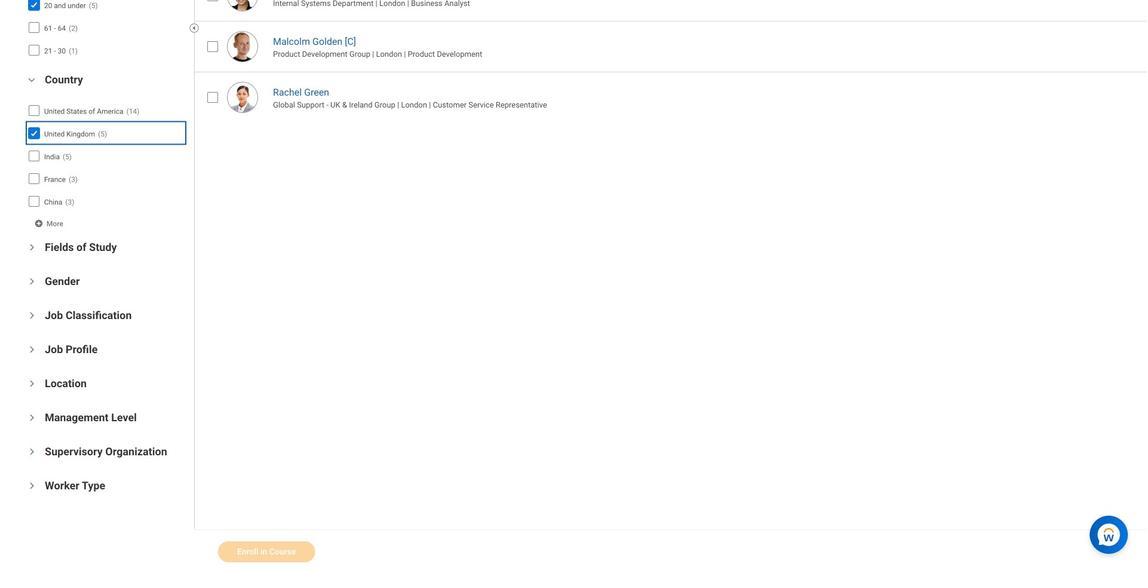 Task type: describe. For each thing, give the bounding box(es) containing it.
5 chevron down image from the top
[[28, 445, 36, 459]]

4 chevron down image from the top
[[28, 377, 36, 391]]

2 list item from the top
[[194, 21, 1147, 72]]

3 chevron down image from the top
[[28, 343, 36, 357]]

1 list item from the top
[[194, 0, 1147, 21]]

tree inside group
[[27, 101, 184, 212]]

check small image
[[27, 126, 41, 141]]

filter search field
[[24, 0, 194, 506]]



Task type: locate. For each thing, give the bounding box(es) containing it.
chevron down image
[[28, 240, 36, 255], [28, 274, 36, 289], [28, 343, 36, 357], [28, 377, 36, 391], [28, 445, 36, 459]]

tree
[[27, 0, 184, 61], [27, 101, 184, 212]]

1 tree from the top
[[27, 0, 184, 61]]

2 tree from the top
[[27, 101, 184, 212]]

0 vertical spatial tree
[[27, 0, 184, 61]]

chevron down image
[[25, 76, 39, 84], [28, 308, 36, 323], [28, 411, 36, 425], [28, 479, 36, 493]]

group inside filter search field
[[24, 72, 188, 231]]

2 chevron down image from the top
[[28, 274, 36, 289]]

workday assistant region
[[1090, 511, 1133, 554]]

list item
[[194, 0, 1147, 21], [194, 21, 1147, 72], [194, 72, 1147, 123]]

group
[[24, 72, 188, 231]]

1 vertical spatial tree
[[27, 101, 184, 212]]

check small image
[[27, 0, 41, 12]]

3 list item from the top
[[194, 72, 1147, 123]]

1 chevron down image from the top
[[28, 240, 36, 255]]



Task type: vqa. For each thing, say whether or not it's contained in the screenshot.
top chevron down image
yes



